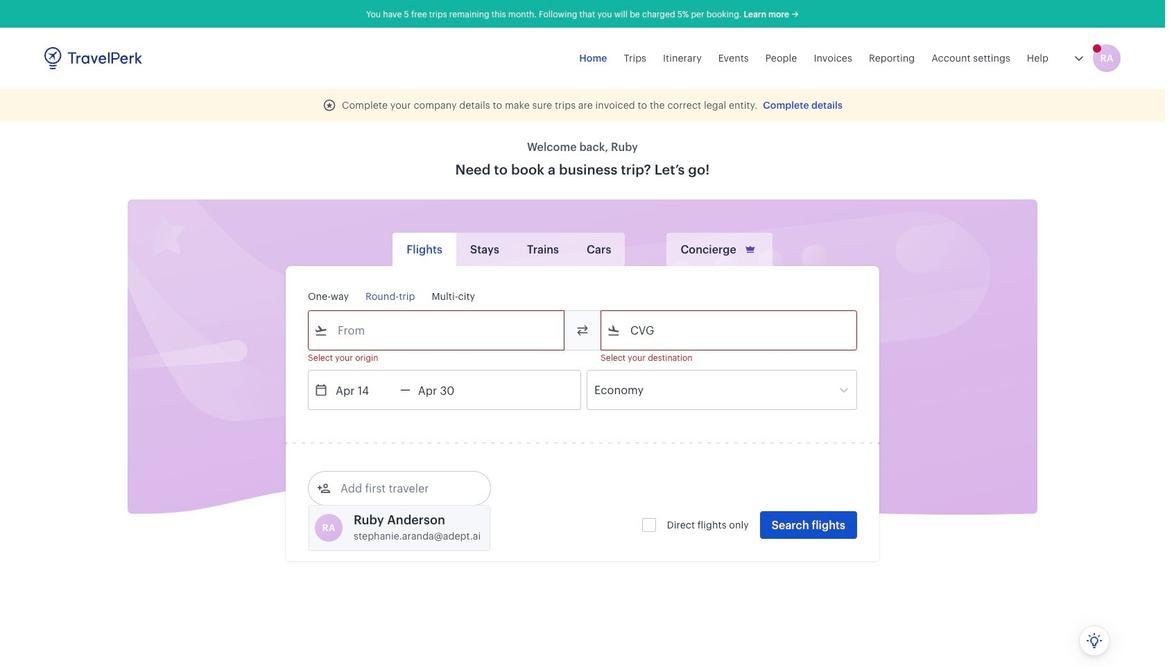 Task type: describe. For each thing, give the bounding box(es) containing it.
To search field
[[621, 320, 839, 342]]

Depart text field
[[328, 371, 400, 410]]

Add first traveler search field
[[331, 478, 475, 500]]



Task type: locate. For each thing, give the bounding box(es) containing it.
From search field
[[328, 320, 546, 342]]

Return text field
[[411, 371, 483, 410]]



